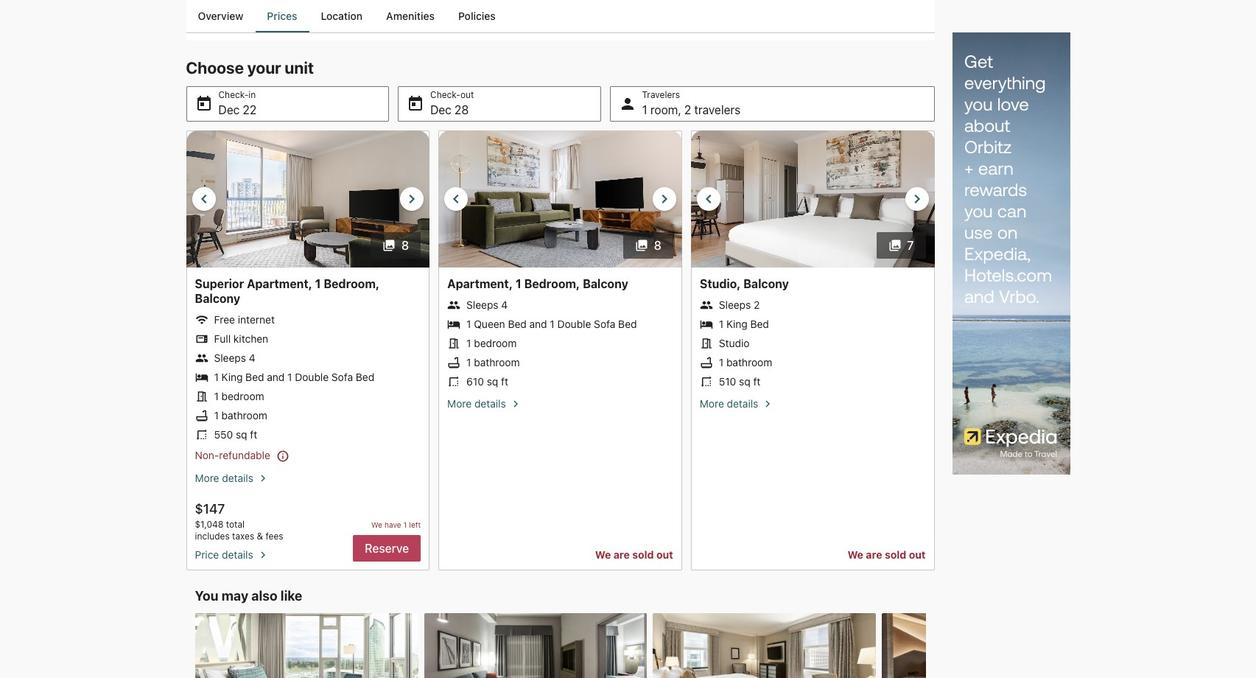Task type: locate. For each thing, give the bounding box(es) containing it.
studio, balcony | free cribs/infant beds, bed sheets image
[[691, 130, 935, 267]]

choose
[[186, 58, 244, 77]]

more details button down 610 sq ft list item
[[447, 397, 673, 410]]

0 horizontal spatial apartment,
[[247, 277, 312, 290]]

list item left prices
[[232, 18, 264, 32]]

balcony inside superior apartment, 1 bedroom, balcony
[[195, 292, 240, 305]]

2 right room,
[[685, 103, 692, 116]]

8 button for apartment, 1 bedroom, balcony
[[623, 232, 673, 259]]

more details
[[447, 397, 506, 410], [700, 397, 759, 410], [195, 472, 254, 484]]

double down apartment, 1 bedroom, balcony
[[558, 318, 591, 330]]

2 are from the left
[[866, 548, 883, 561]]

1 bathroom
[[467, 356, 520, 368], [719, 356, 773, 368], [214, 409, 267, 421]]

balcony
[[583, 277, 629, 290], [744, 277, 789, 290], [195, 292, 240, 305]]

more down non-
[[195, 472, 219, 484]]

ft right 510
[[754, 375, 761, 388]]

1 horizontal spatial 1 bedroom
[[467, 337, 517, 349]]

pool image
[[653, 613, 876, 678], [876, 613, 1099, 678]]

show all 8 images for superior apartment, 1 bedroom, balcony image
[[382, 239, 396, 252]]

8 right show all 8 images for apartment, 1 bedroom, balcony
[[654, 239, 662, 252]]

1 horizontal spatial apartment,
[[447, 277, 513, 290]]

superior apartment, 1 bedroom, balcony
[[195, 277, 380, 305]]

1 bedroom list item down 1 king bed and 1 double sofa bed 'list item'
[[195, 390, 421, 403]]

bed for 1 king bed
[[751, 318, 769, 330]]

bedroom, up 1 queen bed and 1 double sofa bed
[[524, 277, 580, 290]]

0 vertical spatial sleeps 4 list item
[[447, 298, 673, 312]]

1 8 button from the left
[[371, 232, 421, 259]]

dec 22 button
[[186, 86, 389, 121]]

$1,048
[[195, 519, 224, 530]]

1 horizontal spatial show previous image image
[[447, 190, 465, 208]]

sleeps 2 list item
[[700, 298, 926, 312]]

balcony up 'sleeps 2' on the top
[[744, 277, 789, 290]]

and inside "list item"
[[530, 318, 547, 330]]

1 bathroom up 550 sq ft
[[214, 409, 267, 421]]

2
[[685, 103, 692, 116], [754, 298, 760, 311]]

list containing overview
[[186, 0, 935, 32]]

free internet list item
[[195, 313, 421, 326]]

bathroom up 610 sq ft
[[474, 356, 520, 368]]

dec inside dec 22 button
[[219, 103, 240, 116]]

4 out of 10 element
[[882, 613, 1105, 678]]

front of property - evening/night image
[[424, 613, 647, 678], [647, 613, 870, 678]]

550 sq ft list item
[[195, 428, 421, 441]]

2 front of property - evening/night image from the left
[[647, 613, 870, 678]]

1 out from the left
[[657, 548, 673, 561]]

list item
[[232, 18, 264, 32], [282, 18, 324, 32]]

550
[[214, 428, 233, 441]]

0 vertical spatial 2
[[685, 103, 692, 116]]

1 vertical spatial 4
[[249, 351, 255, 364]]

2 horizontal spatial balcony
[[744, 277, 789, 290]]

0 horizontal spatial king
[[222, 371, 243, 383]]

sold
[[633, 548, 654, 561], [885, 548, 907, 561]]

sq right 510
[[739, 375, 751, 388]]

1 bathroom up 610 sq ft
[[467, 356, 520, 368]]

more details button down 510 sq ft list item
[[700, 397, 926, 410]]

2 sold from the left
[[885, 548, 907, 561]]

sleeps 4 list item
[[447, 298, 673, 312], [195, 351, 421, 365]]

0 horizontal spatial sleeps 4
[[214, 351, 255, 364]]

0 horizontal spatial ft
[[250, 428, 257, 441]]

1 vertical spatial 1 bedroom
[[214, 390, 264, 402]]

bedroom up 550 sq ft
[[222, 390, 264, 402]]

2 horizontal spatial show next image image
[[908, 190, 926, 208]]

0 horizontal spatial are
[[614, 548, 630, 561]]

1 vertical spatial 1 bedroom list item
[[195, 390, 421, 403]]

0 horizontal spatial and
[[267, 371, 285, 383]]

7 button
[[877, 232, 926, 259]]

you
[[195, 588, 219, 604]]

2 show previous image image from the left
[[447, 190, 465, 208]]

8 button
[[371, 232, 421, 259], [623, 232, 673, 259]]

bedroom
[[474, 337, 517, 349], [222, 390, 264, 402]]

1 horizontal spatial list item
[[282, 18, 324, 32]]

2 out from the left
[[909, 548, 926, 561]]

sq right 610
[[487, 375, 498, 388]]

ft right 610
[[501, 375, 508, 388]]

2 inside button
[[685, 103, 692, 116]]

sofa up 610 sq ft list item
[[594, 318, 616, 330]]

more down 610
[[447, 397, 472, 410]]

1 bedroom up 550 sq ft
[[214, 390, 264, 402]]

apartment, up queen
[[447, 277, 513, 290]]

more details button down the non-refundable button
[[195, 472, 421, 485]]

2 dec from the left
[[430, 103, 452, 116]]

0 horizontal spatial show next image image
[[403, 190, 421, 208]]

1 horizontal spatial 8
[[654, 239, 662, 252]]

0 horizontal spatial more details
[[195, 472, 254, 484]]

1 vertical spatial king
[[222, 371, 243, 383]]

dec
[[219, 103, 240, 116], [430, 103, 452, 116]]

2 horizontal spatial 1 bathroom
[[719, 356, 773, 368]]

1 vertical spatial bedroom
[[222, 390, 264, 402]]

1 horizontal spatial we
[[595, 548, 611, 561]]

0 vertical spatial sleeps 4
[[467, 298, 508, 311]]

sofa
[[594, 318, 616, 330], [332, 371, 353, 383]]

1 vertical spatial 2
[[754, 298, 760, 311]]

details
[[475, 397, 506, 410], [727, 397, 759, 410], [222, 472, 254, 484], [222, 548, 253, 561]]

2 horizontal spatial medium image
[[762, 397, 775, 410]]

choose your unit
[[186, 58, 314, 77]]

0 horizontal spatial balcony
[[195, 292, 240, 305]]

bed
[[508, 318, 527, 330], [618, 318, 637, 330], [751, 318, 769, 330], [246, 371, 264, 383], [356, 371, 375, 383]]

medium image down 510 sq ft list item
[[762, 397, 775, 410]]

may
[[222, 588, 248, 604]]

1 show next image image from the left
[[403, 190, 421, 208]]

2 horizontal spatial 1 bathroom list item
[[700, 356, 926, 369]]

show previous image image for apartment, 1 bedroom, balcony
[[447, 190, 465, 208]]

1 bathroom up 510 sq ft
[[719, 356, 773, 368]]

more down 510
[[700, 397, 724, 410]]

2 up the 1 king bed
[[754, 298, 760, 311]]

1 horizontal spatial 1 bathroom list item
[[447, 356, 673, 369]]

king
[[727, 318, 748, 330], [222, 371, 243, 383]]

dec 28 button
[[398, 86, 601, 121]]

we for studio, balcony
[[848, 548, 864, 561]]

1 horizontal spatial double
[[558, 318, 591, 330]]

sofa inside "list item"
[[594, 318, 616, 330]]

4 up queen
[[501, 298, 508, 311]]

medium image for balcony
[[762, 397, 775, 410]]

sleeps up the 1 king bed
[[719, 298, 751, 311]]

0 horizontal spatial 8
[[402, 239, 409, 252]]

sleeps 2
[[719, 298, 760, 311]]

1 vertical spatial sleeps 4
[[214, 351, 255, 364]]

610 sq ft list item
[[447, 375, 673, 388]]

list
[[186, 0, 935, 32], [232, 18, 569, 32], [447, 298, 673, 388], [700, 298, 926, 388], [195, 313, 421, 441]]

sleeps 4 up queen
[[467, 298, 508, 311]]

1 horizontal spatial sofa
[[594, 318, 616, 330]]

610
[[467, 375, 484, 388]]

details down non-refundable
[[222, 472, 254, 484]]

more details button for balcony
[[700, 397, 926, 410]]

like
[[281, 588, 302, 604]]

1 bedroom down queen
[[467, 337, 517, 349]]

sleeps 4
[[467, 298, 508, 311], [214, 351, 255, 364]]

dec left '22'
[[219, 103, 240, 116]]

bed inside list item
[[751, 318, 769, 330]]

sleeps for apartment,
[[467, 298, 499, 311]]

1 bedroom list item down 1 queen bed and 1 double sofa bed "list item"
[[447, 337, 673, 350]]

non-
[[195, 449, 219, 461]]

double
[[558, 318, 591, 330], [295, 371, 329, 383]]

amenities
[[386, 10, 435, 22]]

0 horizontal spatial 1 bathroom
[[214, 409, 267, 421]]

1
[[642, 103, 648, 116], [315, 277, 321, 290], [516, 277, 522, 290], [467, 318, 471, 330], [550, 318, 555, 330], [719, 318, 724, 330], [467, 337, 471, 349], [467, 356, 471, 368], [719, 356, 724, 368], [214, 371, 219, 383], [288, 371, 292, 383], [214, 390, 219, 402], [214, 409, 219, 421], [404, 520, 407, 529]]

dec inside dec 28 button
[[430, 103, 452, 116]]

medium image down refundable
[[256, 472, 270, 485]]

prices link
[[255, 0, 309, 32]]

1 bathroom list item for 1
[[447, 356, 673, 369]]

also
[[252, 588, 278, 604]]

1 8 from the left
[[402, 239, 409, 252]]

bathroom
[[474, 356, 520, 368], [727, 356, 773, 368], [222, 409, 267, 421]]

ft for balcony
[[754, 375, 761, 388]]

1 horizontal spatial show next image image
[[656, 190, 673, 208]]

4
[[501, 298, 508, 311], [249, 351, 255, 364]]

550 sq ft
[[214, 428, 257, 441]]

and for queen
[[530, 318, 547, 330]]

sofa inside 'list item'
[[332, 371, 353, 383]]

details down 610 sq ft
[[475, 397, 506, 410]]

1 horizontal spatial bedroom,
[[524, 277, 580, 290]]

1 bedroom, from the left
[[324, 277, 380, 290]]

1 horizontal spatial out
[[909, 548, 926, 561]]

bedroom, inside superior apartment, 1 bedroom, balcony
[[324, 277, 380, 290]]

bedroom, up free internet list item
[[324, 277, 380, 290]]

double inside 'list item'
[[295, 371, 329, 383]]

double for 1 queen bed and 1 double sofa bed
[[558, 318, 591, 330]]

1 horizontal spatial sleeps 4
[[467, 298, 508, 311]]

1 apartment, from the left
[[247, 277, 312, 290]]

more details down non-refundable
[[195, 472, 254, 484]]

and down apartment, 1 bedroom, balcony
[[530, 318, 547, 330]]

0 vertical spatial king
[[727, 318, 748, 330]]

sleeps 4 list item up 1 queen bed and 1 double sofa bed "list item"
[[447, 298, 673, 312]]

king down 'sleeps 2' on the top
[[727, 318, 748, 330]]

king inside list item
[[727, 318, 748, 330]]

2 horizontal spatial more details
[[700, 397, 759, 410]]

apartment, 1 bedroom, balcony
[[447, 277, 629, 290]]

you may also like
[[195, 588, 302, 604]]

1 bedroom
[[467, 337, 517, 349], [214, 390, 264, 402]]

we
[[371, 520, 383, 529], [595, 548, 611, 561], [848, 548, 864, 561]]

2 horizontal spatial sleeps
[[719, 298, 751, 311]]

sleeps
[[467, 298, 499, 311], [719, 298, 751, 311], [214, 351, 246, 364]]

0 horizontal spatial sofa
[[332, 371, 353, 383]]

and down kitchen
[[267, 371, 285, 383]]

king down full kitchen
[[222, 371, 243, 383]]

1 horizontal spatial medium image
[[509, 397, 522, 410]]

2 8 from the left
[[654, 239, 662, 252]]

sofa down full kitchen list item
[[332, 371, 353, 383]]

1 king bed
[[719, 318, 769, 330]]

1 bathroom for apartment,
[[467, 356, 520, 368]]

out
[[657, 548, 673, 561], [909, 548, 926, 561]]

show all 8 images for apartment, 1 bedroom, balcony image
[[635, 239, 648, 252]]

1 horizontal spatial sleeps 4 list item
[[447, 298, 673, 312]]

more details button
[[447, 397, 673, 410], [700, 397, 926, 410], [195, 472, 421, 485]]

sleeps 4 for bottom sleeps 4 list item
[[214, 351, 255, 364]]

balcony down superior
[[195, 292, 240, 305]]

0 horizontal spatial double
[[295, 371, 329, 383]]

price details button
[[195, 543, 283, 562]]

0 horizontal spatial 1 bedroom list item
[[195, 390, 421, 403]]

and
[[530, 318, 547, 330], [267, 371, 285, 383]]

sleeps 4 down full kitchen
[[214, 351, 255, 364]]

bedroom down queen
[[474, 337, 517, 349]]

1 horizontal spatial more details button
[[447, 397, 673, 410]]

sleeps up queen
[[467, 298, 499, 311]]

1 horizontal spatial we are sold out
[[848, 548, 926, 561]]

2 horizontal spatial bathroom
[[727, 356, 773, 368]]

0 horizontal spatial dec
[[219, 103, 240, 116]]

1 queen bed and 1 double sofa bed
[[467, 318, 637, 330]]

8
[[402, 239, 409, 252], [654, 239, 662, 252]]

2 we are sold out from the left
[[848, 548, 926, 561]]

show next image image
[[403, 190, 421, 208], [656, 190, 673, 208], [908, 190, 926, 208]]

bathroom up 550 sq ft
[[222, 409, 267, 421]]

list containing sleeps 4
[[447, 298, 673, 388]]

1 bedroom list item
[[447, 337, 673, 350], [195, 390, 421, 403]]

list containing free internet
[[195, 313, 421, 441]]

1 king bed list item
[[700, 318, 926, 331]]

1 dec from the left
[[219, 103, 240, 116]]

1 vertical spatial and
[[267, 371, 285, 383]]

sleeps down full in the left of the page
[[214, 351, 246, 364]]

&
[[257, 531, 263, 542]]

price
[[195, 548, 219, 561]]

kitchen
[[234, 332, 268, 345]]

1 horizontal spatial sq
[[487, 375, 498, 388]]

total
[[226, 519, 245, 530]]

list item up unit
[[282, 18, 324, 32]]

ft
[[501, 375, 508, 388], [754, 375, 761, 388], [250, 428, 257, 441]]

more for studio,
[[700, 397, 724, 410]]

studio, balcony
[[700, 277, 789, 290]]

1 room, 2 travelers button
[[610, 86, 935, 121]]

double down full kitchen list item
[[295, 371, 329, 383]]

8 right show all 8 images for superior apartment, 1 bedroom, balcony
[[402, 239, 409, 252]]

2 horizontal spatial we
[[848, 548, 864, 561]]

1 horizontal spatial balcony
[[583, 277, 629, 290]]

2 8 button from the left
[[623, 232, 673, 259]]

1 horizontal spatial ft
[[501, 375, 508, 388]]

show previous image image
[[195, 190, 213, 208], [447, 190, 465, 208], [700, 190, 718, 208]]

1 room, 2 travelers
[[642, 103, 741, 116]]

double inside "list item"
[[558, 318, 591, 330]]

your
[[247, 58, 281, 77]]

dec left 28
[[430, 103, 452, 116]]

1 horizontal spatial sleeps
[[467, 298, 499, 311]]

we are sold out
[[595, 548, 673, 561], [848, 548, 926, 561]]

2 horizontal spatial more details button
[[700, 397, 926, 410]]

0 horizontal spatial sleeps 4 list item
[[195, 351, 421, 365]]

0 horizontal spatial we are sold out
[[595, 548, 673, 561]]

more details down 510
[[700, 397, 759, 410]]

are
[[614, 548, 630, 561], [866, 548, 883, 561]]

bedroom,
[[324, 277, 380, 290], [524, 277, 580, 290]]

details down 510 sq ft
[[727, 397, 759, 410]]

0 vertical spatial and
[[530, 318, 547, 330]]

0 vertical spatial bedroom
[[474, 337, 517, 349]]

1 horizontal spatial 2
[[754, 298, 760, 311]]

0 horizontal spatial 4
[[249, 351, 255, 364]]

show previous image image for superior apartment, 1 bedroom, balcony
[[195, 190, 213, 208]]

1 bathroom list item up 610 sq ft list item
[[447, 356, 673, 369]]

0 vertical spatial 4
[[501, 298, 508, 311]]

1 bathroom list item
[[447, 356, 673, 369], [700, 356, 926, 369], [195, 409, 421, 422]]

3 show previous image image from the left
[[700, 190, 718, 208]]

medium image for 1
[[509, 397, 522, 410]]

0 horizontal spatial out
[[657, 548, 673, 561]]

4 down kitchen
[[249, 351, 255, 364]]

2 horizontal spatial show previous image image
[[700, 190, 718, 208]]

location
[[321, 10, 363, 22]]

1 are from the left
[[614, 548, 630, 561]]

1 bathroom list item down studio list item
[[700, 356, 926, 369]]

we are sold out for apartment, 1 bedroom, balcony
[[595, 548, 673, 561]]

more
[[447, 397, 472, 410], [700, 397, 724, 410], [195, 472, 219, 484]]

room image
[[882, 613, 1105, 678]]

1 queen bed and 1 double sofa bed list item
[[447, 318, 673, 331]]

1 we are sold out from the left
[[595, 548, 673, 561]]

medium image
[[509, 397, 522, 410], [762, 397, 775, 410], [256, 472, 270, 485]]

bathroom up 510 sq ft
[[727, 356, 773, 368]]

1 sold from the left
[[633, 548, 654, 561]]

1 horizontal spatial 8 button
[[623, 232, 673, 259]]

sq for studio,
[[739, 375, 751, 388]]

1 inside button
[[642, 103, 648, 116]]

apartment,
[[247, 277, 312, 290], [447, 277, 513, 290]]

0 vertical spatial 1 bedroom
[[467, 337, 517, 349]]

apartment, up internet at the left of page
[[247, 277, 312, 290]]

we are sold out for studio, balcony
[[848, 548, 926, 561]]

1 horizontal spatial more details
[[447, 397, 506, 410]]

king inside 'list item'
[[222, 371, 243, 383]]

0 vertical spatial sofa
[[594, 318, 616, 330]]

2 bedroom, from the left
[[524, 277, 580, 290]]

1 vertical spatial double
[[295, 371, 329, 383]]

0 horizontal spatial 2
[[685, 103, 692, 116]]

list containing sleeps 2
[[700, 298, 926, 388]]

1 horizontal spatial king
[[727, 318, 748, 330]]

1 pool image from the left
[[653, 613, 876, 678]]

balcony up 1 queen bed and 1 double sofa bed "list item"
[[583, 277, 629, 290]]

8 for superior apartment, 1 bedroom, balcony
[[402, 239, 409, 252]]

more for apartment,
[[447, 397, 472, 410]]

and inside 'list item'
[[267, 371, 285, 383]]

more details down 610
[[447, 397, 506, 410]]

1 horizontal spatial 4
[[501, 298, 508, 311]]

0 horizontal spatial show previous image image
[[195, 190, 213, 208]]

1 inside list item
[[719, 318, 724, 330]]

0 horizontal spatial 8 button
[[371, 232, 421, 259]]

ft up refundable
[[250, 428, 257, 441]]

1 horizontal spatial and
[[530, 318, 547, 330]]

details down taxes
[[222, 548, 253, 561]]

sq right 550
[[236, 428, 247, 441]]

sleeps 4 list item up 1 king bed and 1 double sofa bed 'list item'
[[195, 351, 421, 365]]

1 horizontal spatial dec
[[430, 103, 452, 116]]

1 horizontal spatial more
[[447, 397, 472, 410]]

sold for studio, balcony
[[885, 548, 907, 561]]

1 show previous image image from the left
[[195, 190, 213, 208]]

2 horizontal spatial ft
[[754, 375, 761, 388]]

dec 28
[[430, 103, 469, 116]]

king for 1 king bed and 1 double sofa bed
[[222, 371, 243, 383]]

medium image down 610 sq ft list item
[[509, 397, 522, 410]]

studio,
[[700, 277, 741, 290]]

0 horizontal spatial sold
[[633, 548, 654, 561]]

1 vertical spatial sofa
[[332, 371, 353, 383]]

1 horizontal spatial sold
[[885, 548, 907, 561]]

1 bathroom list item up the 550 sq ft list item
[[195, 409, 421, 422]]

we for apartment, 1 bedroom, balcony
[[595, 548, 611, 561]]

3 show next image image from the left
[[908, 190, 926, 208]]

1 horizontal spatial are
[[866, 548, 883, 561]]

restaurant image
[[195, 613, 418, 678], [418, 613, 641, 678]]

0 vertical spatial 1 bedroom list item
[[447, 337, 673, 350]]

2 show next image image from the left
[[656, 190, 673, 208]]

1 horizontal spatial 1 bathroom
[[467, 356, 520, 368]]



Task type: describe. For each thing, give the bounding box(es) containing it.
non-refundable button
[[195, 449, 421, 463]]

price details
[[195, 548, 253, 561]]

0 horizontal spatial bathroom
[[222, 409, 267, 421]]

sold for apartment, 1 bedroom, balcony
[[633, 548, 654, 561]]

22
[[243, 103, 257, 116]]

superior apartment, 1 bedroom, balcony | living area | 40-inch flat-screen tv with digital channels, tv, streaming services image
[[186, 130, 430, 267]]

prices
[[267, 10, 297, 22]]

reserve link
[[353, 535, 421, 562]]

4 for sleeps 4 list item to the right
[[501, 298, 508, 311]]

2 list item from the left
[[282, 18, 324, 32]]

overview link
[[186, 0, 255, 32]]

sofa for 1 king bed and 1 double sofa bed
[[332, 371, 353, 383]]

list for studio, balcony
[[700, 298, 926, 388]]

1 king bed and 1 double sofa bed list item
[[195, 371, 421, 384]]

2 restaurant image from the left
[[418, 613, 641, 678]]

sleeps for studio,
[[719, 298, 751, 311]]

more details for studio,
[[700, 397, 759, 410]]

1 front of property - evening/night image from the left
[[424, 613, 647, 678]]

apartment, inside superior apartment, 1 bedroom, balcony
[[247, 277, 312, 290]]

refundable
[[219, 449, 270, 461]]

0 horizontal spatial 1 bathroom list item
[[195, 409, 421, 422]]

1 horizontal spatial 1 bedroom list item
[[447, 337, 673, 350]]

superior
[[195, 277, 244, 290]]

overview
[[198, 10, 243, 22]]

queen
[[474, 318, 505, 330]]

2 apartment, from the left
[[447, 277, 513, 290]]

2 out of 10 element
[[424, 613, 870, 678]]

$147
[[195, 501, 225, 517]]

0 horizontal spatial more details button
[[195, 472, 421, 485]]

free internet
[[214, 313, 275, 326]]

bathroom for apartment,
[[474, 356, 520, 368]]

510 sq ft
[[719, 375, 761, 388]]

full kitchen list item
[[195, 332, 421, 346]]

location link
[[309, 0, 375, 32]]

0 horizontal spatial medium image
[[256, 472, 270, 485]]

taxes
[[232, 531, 254, 542]]

studio
[[719, 337, 750, 349]]

8 for apartment, 1 bedroom, balcony
[[654, 239, 662, 252]]

dec for dec 22
[[219, 103, 240, 116]]

we have 1 left
[[371, 520, 421, 529]]

0 horizontal spatial we
[[371, 520, 383, 529]]

show previous image image for studio, balcony
[[700, 190, 718, 208]]

includes
[[195, 531, 230, 542]]

dec 22
[[219, 103, 257, 116]]

medium image
[[256, 548, 270, 562]]

internet
[[238, 313, 275, 326]]

non-refundable
[[195, 449, 270, 461]]

list for superior apartment, 1 bedroom, balcony
[[195, 313, 421, 441]]

out for apartment, 1 bedroom, balcony
[[657, 548, 673, 561]]

full
[[214, 332, 231, 345]]

0 horizontal spatial more
[[195, 472, 219, 484]]

4 for bottom sleeps 4 list item
[[249, 351, 255, 364]]

7
[[908, 239, 914, 252]]

have
[[385, 520, 401, 529]]

room,
[[651, 103, 682, 116]]

show next image image for bedroom,
[[403, 190, 421, 208]]

are for studio, balcony
[[866, 548, 883, 561]]

1 horizontal spatial bedroom
[[474, 337, 517, 349]]

610 sq ft
[[467, 375, 508, 388]]

show next image image for balcony
[[656, 190, 673, 208]]

left
[[409, 520, 421, 529]]

full kitchen
[[214, 332, 268, 345]]

1 bathroom list item for balcony
[[700, 356, 926, 369]]

reserve
[[365, 542, 409, 555]]

28
[[455, 103, 469, 116]]

1 out of 10 element
[[195, 613, 641, 678]]

double for 1 king bed and 1 double sofa bed
[[295, 371, 329, 383]]

amenities link
[[375, 0, 447, 32]]

apartment, 1 bedroom, balcony | living area | 40-inch flat-screen tv with digital channels, tv, streaming services image
[[439, 130, 682, 267]]

0 horizontal spatial bedroom
[[222, 390, 264, 402]]

bathroom for studio,
[[727, 356, 773, 368]]

king for 1 king bed
[[727, 318, 748, 330]]

510
[[719, 375, 737, 388]]

dec for dec 28
[[430, 103, 452, 116]]

0 horizontal spatial 1 bedroom
[[214, 390, 264, 402]]

1 list item from the left
[[232, 18, 264, 32]]

and for king
[[267, 371, 285, 383]]

sleeps 4 for sleeps 4 list item to the right
[[467, 298, 508, 311]]

list for apartment, 1 bedroom, balcony
[[447, 298, 673, 388]]

free
[[214, 313, 235, 326]]

1 inside superior apartment, 1 bedroom, balcony
[[315, 277, 321, 290]]

are for apartment, 1 bedroom, balcony
[[614, 548, 630, 561]]

more details button for 1
[[447, 397, 673, 410]]

bed for 1 king bed and 1 double sofa bed
[[246, 371, 264, 383]]

unit
[[285, 58, 314, 77]]

1 bathroom for studio,
[[719, 356, 773, 368]]

policies link
[[447, 0, 508, 32]]

1 vertical spatial sleeps 4 list item
[[195, 351, 421, 365]]

sq for apartment,
[[487, 375, 498, 388]]

0 horizontal spatial sq
[[236, 428, 247, 441]]

1 restaurant image from the left
[[195, 613, 418, 678]]

bed for 1 queen bed and 1 double sofa bed
[[508, 318, 527, 330]]

out for studio, balcony
[[909, 548, 926, 561]]

details inside button
[[222, 548, 253, 561]]

fees
[[266, 531, 283, 542]]

3 out of 10 element
[[653, 613, 1099, 678]]

$147 $1,048 total includes taxes & fees
[[195, 501, 283, 542]]

0 horizontal spatial sleeps
[[214, 351, 246, 364]]

1 king bed and 1 double sofa bed
[[214, 371, 375, 383]]

more details for apartment,
[[447, 397, 506, 410]]

2 pool image from the left
[[876, 613, 1099, 678]]

8 button for superior apartment, 1 bedroom, balcony
[[371, 232, 421, 259]]

ft for 1
[[501, 375, 508, 388]]

policies
[[458, 10, 496, 22]]

show all 7 images for studio, balcony image
[[888, 239, 902, 252]]

510 sq ft list item
[[700, 375, 926, 388]]

sofa for 1 queen bed and 1 double sofa bed
[[594, 318, 616, 330]]

studio list item
[[700, 337, 926, 350]]

2 inside list item
[[754, 298, 760, 311]]

travelers
[[695, 103, 741, 116]]



Task type: vqa. For each thing, say whether or not it's contained in the screenshot.
Pick-
no



